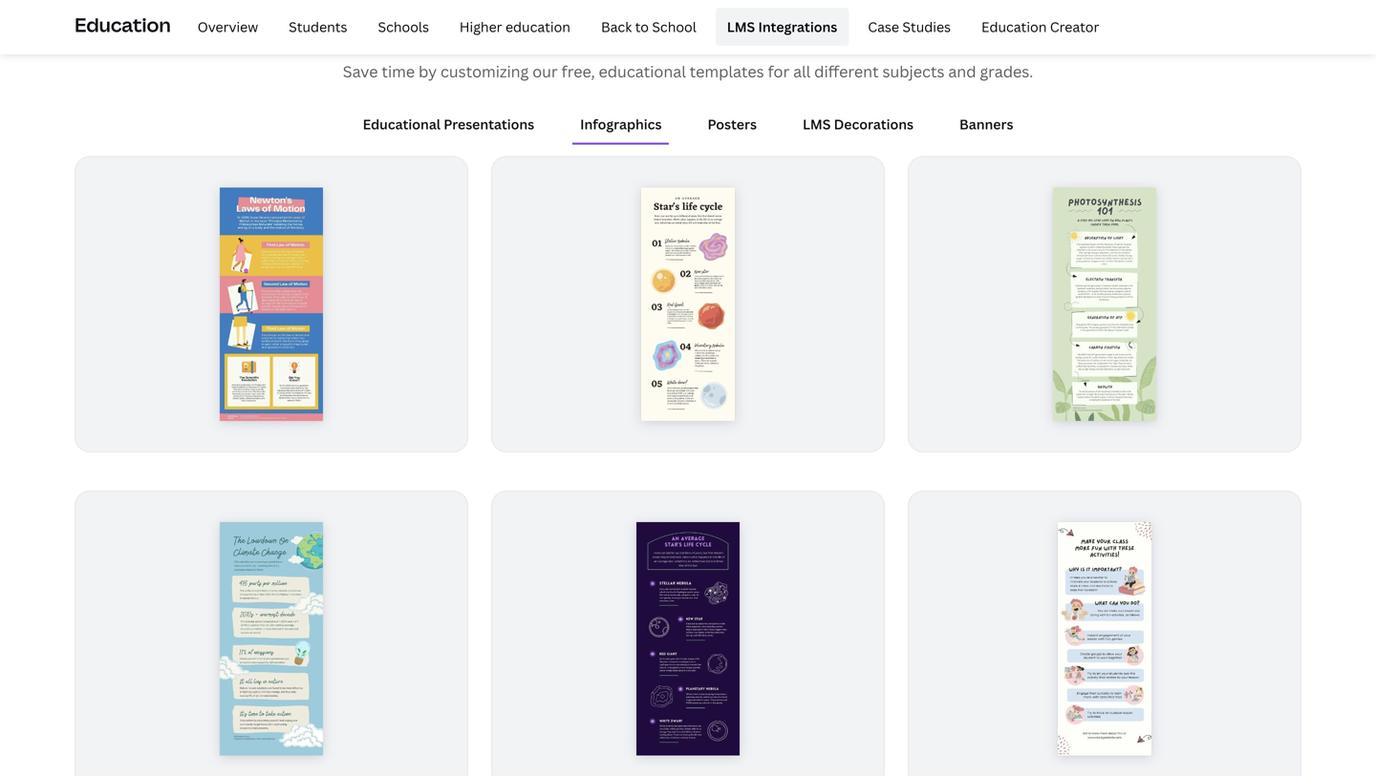 Task type: locate. For each thing, give the bounding box(es) containing it.
all
[[793, 61, 811, 82]]

lms integrations
[[727, 17, 837, 36]]

education
[[75, 11, 171, 38], [982, 17, 1047, 36]]

1 vertical spatial templates
[[690, 61, 764, 82]]

higher education
[[460, 17, 570, 36]]

templates
[[512, 13, 668, 54], [690, 61, 764, 82]]

studies
[[903, 17, 951, 36]]

menu bar
[[178, 8, 1111, 46]]

0 vertical spatial templates
[[512, 13, 668, 54]]

educational
[[599, 61, 686, 82]]

infographics
[[580, 115, 662, 133]]

lms decorations
[[803, 115, 914, 133]]

save
[[343, 61, 378, 82]]

banners
[[960, 115, 1013, 133]]

lms down all
[[803, 115, 831, 133]]

by
[[419, 61, 437, 82]]

indigo and purple lined star life cycle astronomy infographic image
[[637, 523, 739, 756]]

educational presentations button
[[355, 106, 542, 143]]

lms right the in
[[727, 17, 755, 36]]

0 horizontal spatial templates
[[512, 13, 668, 54]]

lms inside button
[[803, 115, 831, 133]]

beige organic star life cycle astronomy infographic image
[[641, 188, 735, 421]]

case studies
[[868, 17, 951, 36]]

to
[[635, 17, 649, 36]]

templates up free,
[[512, 13, 668, 54]]

lms integrations link
[[716, 8, 849, 46]]

1 horizontal spatial education
[[982, 17, 1047, 36]]

students
[[289, 17, 347, 36]]

lms
[[785, 13, 849, 54], [727, 17, 755, 36], [803, 115, 831, 133]]

0 horizontal spatial education
[[75, 11, 171, 38]]

lms up all
[[785, 13, 849, 54]]

lms decorations button
[[795, 106, 921, 143]]

higher
[[460, 17, 502, 36]]

schools link
[[367, 8, 441, 46]]

posters button
[[700, 106, 764, 143]]

pink blue cute illustration school & education infographics image
[[1058, 523, 1151, 756]]

blue lined climate change environment infographic image
[[220, 523, 323, 756]]

overview
[[198, 17, 258, 36]]

education for education
[[75, 11, 171, 38]]

1 horizontal spatial templates
[[690, 61, 764, 82]]

posters
[[708, 115, 757, 133]]

educational presentations
[[363, 115, 534, 133]]

schools
[[378, 17, 429, 36]]

lms for lms integrations
[[727, 17, 755, 36]]

back
[[601, 17, 632, 36]]

free,
[[561, 61, 595, 82]]

and
[[948, 61, 976, 82]]

templates down your
[[690, 61, 764, 82]]

grades.
[[980, 61, 1033, 82]]



Task type: vqa. For each thing, say whether or not it's contained in the screenshot.
Design
no



Task type: describe. For each thing, give the bounding box(es) containing it.
menu bar containing overview
[[178, 8, 1111, 46]]

use canva templates in your lms assignment save time by customizing our free, educational templates for all different subjects and grades.
[[343, 13, 1033, 82]]

lms for lms decorations
[[803, 115, 831, 133]]

our
[[533, 61, 558, 82]]

in
[[674, 13, 701, 54]]

back to school
[[601, 17, 696, 36]]

customizing
[[441, 61, 529, 82]]

case studies link
[[857, 8, 962, 46]]

green organic natural photosynthesis biology infographic image
[[1053, 188, 1156, 421]]

banners button
[[952, 106, 1021, 143]]

students link
[[277, 8, 359, 46]]

canva
[[411, 13, 506, 54]]

infographics button
[[573, 106, 669, 143]]

back to school link
[[590, 8, 708, 46]]

different
[[814, 61, 879, 82]]

educational
[[363, 115, 441, 133]]

your
[[707, 13, 779, 54]]

education creator link
[[970, 8, 1111, 46]]

case
[[868, 17, 899, 36]]

creator
[[1050, 17, 1099, 36]]

education
[[505, 17, 570, 36]]

integrations
[[758, 17, 837, 36]]

lms inside use canva templates in your lms assignment save time by customizing our free, educational templates for all different subjects and grades.
[[785, 13, 849, 54]]

time
[[382, 61, 415, 82]]

for
[[768, 61, 790, 82]]

use
[[348, 13, 405, 54]]

education creator
[[982, 17, 1099, 36]]

overview link
[[186, 8, 270, 46]]

decorations
[[834, 115, 914, 133]]

school
[[652, 17, 696, 36]]

subjects
[[883, 61, 945, 82]]

education for education creator
[[982, 17, 1047, 36]]

blue pink and yellow flat graphic law of motion physics infographic image
[[220, 188, 323, 421]]

higher education link
[[448, 8, 582, 46]]

assignment
[[855, 13, 1029, 54]]

presentations
[[444, 115, 534, 133]]



